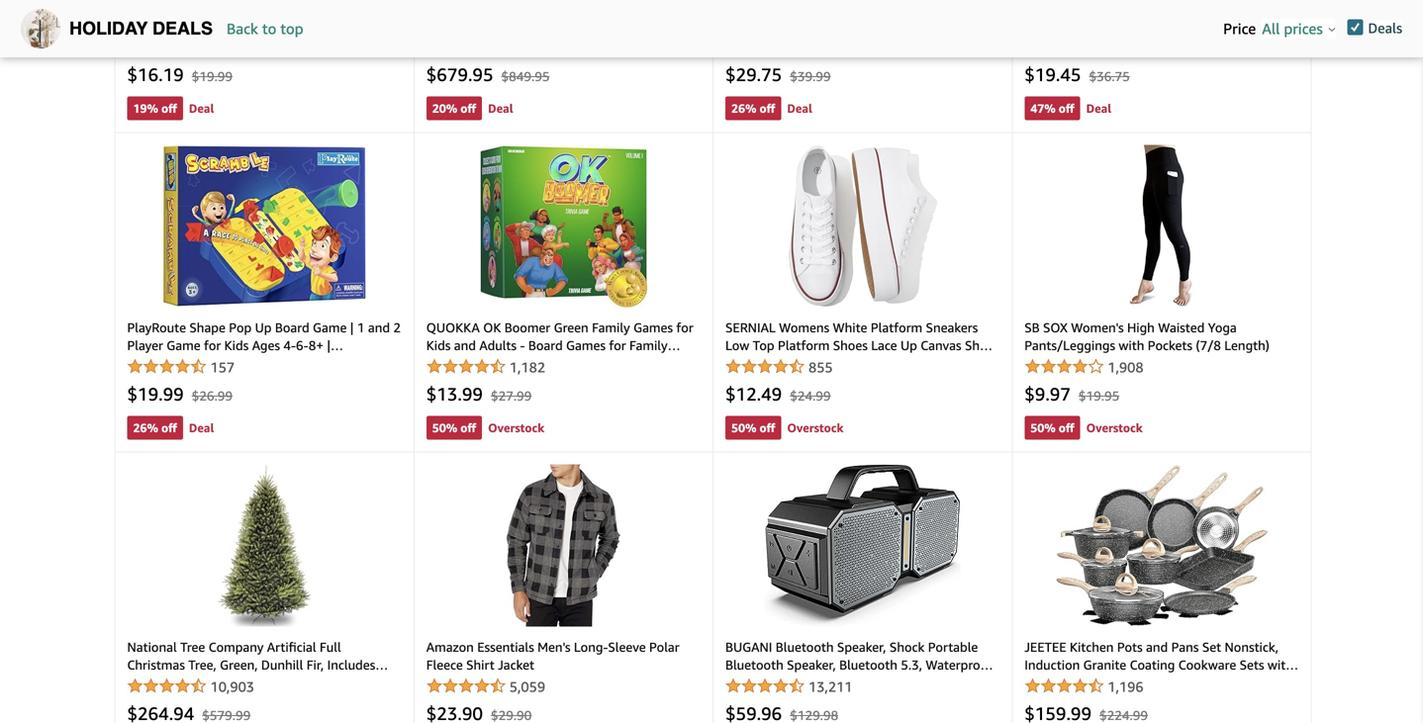 Task type: locate. For each thing, give the bounding box(es) containing it.
1 vertical spatial 26% off
[[133, 421, 177, 435]]

5,059
[[510, 679, 546, 696]]

(7/8
[[1196, 338, 1222, 353]]

26% down matching
[[133, 421, 158, 435]]

up up ages
[[255, 320, 272, 336]]

2 50% from the left
[[732, 421, 757, 435]]

jacket
[[498, 658, 535, 673]]

super
[[867, 676, 901, 691]]

1 vertical spatial up
[[901, 338, 918, 353]]

playroute
[[127, 320, 186, 336]]

26% for $19.99
[[133, 421, 158, 435]]

2 horizontal spatial 50% off
[[1031, 421, 1075, 435]]

off down $29.75 $39.99
[[760, 102, 776, 115]]

women's
[[1071, 320, 1124, 336]]

1 horizontal spatial game
[[279, 356, 313, 371]]

26% off
[[732, 102, 776, 115], [133, 421, 177, 435]]

0 vertical spatial 26%
[[732, 102, 757, 115]]

off right 20%
[[461, 102, 476, 115]]

deal
[[189, 102, 214, 115], [488, 102, 513, 115], [787, 102, 813, 115], [1087, 102, 1112, 115], [189, 421, 214, 435]]

0 vertical spatial speaker,
[[837, 640, 887, 655]]

2 horizontal spatial speaker,
[[837, 640, 887, 655]]

speaker,
[[837, 640, 887, 655], [787, 658, 836, 673], [726, 694, 775, 709]]

yoga
[[1208, 320, 1237, 336]]

shoes down sneakers
[[965, 338, 1000, 353]]

board down ages
[[241, 356, 275, 371]]

|
[[350, 320, 354, 336], [327, 338, 331, 353]]

0 horizontal spatial |
[[327, 338, 331, 353]]

model)
[[842, 694, 883, 709]]

0 vertical spatial game
[[313, 320, 347, 336]]

deal down "$679.95 $849.95"
[[488, 102, 513, 115]]

feet
[[179, 676, 204, 691]]

sb sox women's high waisted yoga pants/leggings with pockets (7/8 length)
[[1025, 320, 1270, 353]]

$19.99
[[192, 69, 233, 84], [127, 384, 184, 405]]

platform up lace
[[871, 320, 923, 336]]

26%
[[732, 102, 757, 115], [133, 421, 158, 435]]

for down low
[[726, 356, 743, 371]]

50% off down $9.97
[[1031, 421, 1075, 435]]

bugani
[[726, 640, 773, 655]]

0 horizontal spatial shoes
[[833, 338, 868, 353]]

toys
[[226, 374, 252, 389]]

fir,
[[307, 658, 324, 673]]

shoes down white
[[833, 338, 868, 353]]

fleece
[[426, 658, 463, 673]]

0 horizontal spatial 26%
[[133, 421, 158, 435]]

50% down $9.97
[[1031, 421, 1056, 435]]

up inside playroute shape pop up board game | 1 and 2 player game for kids ages 4-6-8+ | educational classic board game shape matching puzzle toys for boys & girls
[[255, 320, 272, 336]]

0 vertical spatial $19.99
[[192, 69, 233, 84]]

speaker, down wireless
[[726, 694, 775, 709]]

1,196 link
[[1013, 453, 1311, 724]]

off for $12.49
[[760, 421, 776, 435]]

2 vertical spatial for
[[256, 374, 273, 389]]

1 horizontal spatial 26%
[[732, 102, 757, 115]]

game up 8+
[[313, 320, 347, 336]]

overstock down $27.99
[[488, 421, 545, 435]]

1 horizontal spatial shape
[[316, 356, 352, 371]]

20% off
[[432, 102, 476, 115]]

off right 19%
[[161, 102, 177, 115]]

$16.19 $19.99
[[127, 64, 233, 85]]

up
[[255, 320, 272, 336], [901, 338, 918, 353]]

0 vertical spatial for
[[204, 338, 221, 353]]

checkbox image
[[1348, 20, 1364, 35]]

deal down the $39.99
[[787, 102, 813, 115]]

deals up 29
[[152, 18, 213, 39]]

1 horizontal spatial overstock
[[787, 421, 844, 435]]

3 50% off from the left
[[1031, 421, 1075, 435]]

deal down $36.75
[[1087, 102, 1112, 115]]

off down $13.99 $27.99 in the left of the page
[[461, 421, 476, 435]]

1 horizontal spatial speaker,
[[787, 658, 836, 673]]

deals right checkbox icon
[[1369, 20, 1403, 36]]

pants/leggings
[[1025, 338, 1116, 353]]

pockets
[[1148, 338, 1193, 353]]

50% off for $12.49
[[732, 421, 776, 435]]

shoes
[[833, 338, 868, 353], [965, 338, 1000, 353]]

pop
[[229, 320, 252, 336]]

speaker, up speakers,
[[787, 658, 836, 673]]

length)
[[1225, 338, 1270, 353]]

2 horizontal spatial overstock
[[1087, 421, 1143, 435]]

kids
[[224, 338, 249, 353]]

1 horizontal spatial 50% off
[[732, 421, 776, 435]]

50% for $9.97
[[1031, 421, 1056, 435]]

board up 4-
[[275, 320, 310, 336]]

for right toys
[[256, 374, 273, 389]]

0 horizontal spatial $19.99
[[127, 384, 184, 405]]

50%
[[432, 421, 457, 435], [732, 421, 757, 435], [1031, 421, 1056, 435]]

3 overstock from the left
[[1087, 421, 1143, 435]]

deal for $16.19
[[189, 102, 214, 115]]

0 vertical spatial up
[[255, 320, 272, 336]]

50% down $12.49
[[732, 421, 757, 435]]

back to top
[[227, 20, 304, 38]]

$9.97
[[1025, 384, 1071, 405]]

1 horizontal spatial shoes
[[965, 338, 1000, 353]]

0 horizontal spatial overstock
[[488, 421, 545, 435]]

deal for $29.75
[[787, 102, 813, 115]]

bluetooth
[[776, 640, 834, 655], [726, 658, 784, 673], [840, 658, 898, 673]]

$13.99 $27.99
[[426, 384, 532, 405]]

1 vertical spatial for
[[726, 356, 743, 371]]

1 horizontal spatial |
[[350, 320, 354, 336]]

2 50% off from the left
[[732, 421, 776, 435]]

for up classic
[[204, 338, 221, 353]]

29
[[210, 40, 227, 56]]

shape left pop
[[189, 320, 226, 336]]

1 horizontal spatial deals
[[1369, 20, 1403, 36]]

off for $9.97
[[1059, 421, 1075, 435]]

1 horizontal spatial $19.99
[[192, 69, 233, 84]]

off for $29.75
[[760, 102, 776, 115]]

3 50% from the left
[[1031, 421, 1056, 435]]

0 vertical spatial shape
[[189, 320, 226, 336]]

$29.75 $39.99
[[726, 64, 831, 85]]

off down the $19.99 $26.99
[[161, 421, 177, 435]]

deal down $26.99
[[189, 421, 214, 435]]

1 horizontal spatial 50%
[[732, 421, 757, 435]]

sox
[[1044, 320, 1068, 336]]

| left 1
[[350, 320, 354, 336]]

26% off for $29.75
[[732, 102, 776, 115]]

tree
[[180, 640, 205, 655]]

2 overstock from the left
[[787, 421, 844, 435]]

1,182
[[510, 359, 546, 376]]

overstock down $19.95
[[1087, 421, 1143, 435]]

13,211
[[809, 679, 853, 696]]

50% down $13.99
[[432, 421, 457, 435]]

game down 4-
[[279, 356, 313, 371]]

0 horizontal spatial game
[[167, 338, 201, 353]]

2 shoes from the left
[[965, 338, 1000, 353]]

overstock for $9.97
[[1087, 421, 1143, 435]]

outdoor
[[946, 676, 996, 691]]

waisted
[[1159, 320, 1205, 336]]

green,
[[220, 658, 258, 673]]

company
[[209, 640, 264, 655]]

157
[[210, 359, 235, 376]]

1 horizontal spatial platform
[[871, 320, 923, 336]]

bugani bluetooth speaker, shock portable bluetooth speaker, bluetooth 5.3, waterproof, wireless speakers, 60w super power, outdoor speaker, black(new model)
[[726, 640, 996, 709]]

prices
[[1284, 20, 1323, 38]]

1 50% from the left
[[432, 421, 457, 435]]

0 horizontal spatial 50% off
[[432, 421, 476, 435]]

1 vertical spatial |
[[327, 338, 331, 353]]

1 overstock from the left
[[488, 421, 545, 435]]

off for $16.19
[[161, 102, 177, 115]]

1 vertical spatial 26%
[[133, 421, 158, 435]]

$19.99 down educational on the left
[[127, 384, 184, 405]]

deal down $16.19 $19.99
[[189, 102, 214, 115]]

$19.99 inside $16.19 $19.99
[[192, 69, 233, 84]]

2 horizontal spatial 50%
[[1031, 421, 1056, 435]]

$39.99
[[790, 69, 831, 84]]

50% off for $9.97
[[1031, 421, 1075, 435]]

deal for $19.45
[[1087, 102, 1112, 115]]

1 50% off from the left
[[432, 421, 476, 435]]

for inside sernial womens white platform sneakers low top platform shoes lace up canvas shoes for women
[[726, 356, 743, 371]]

2 horizontal spatial for
[[726, 356, 743, 371]]

overstock down $24.99
[[787, 421, 844, 435]]

board
[[275, 320, 310, 336], [241, 356, 275, 371]]

1 vertical spatial game
[[167, 338, 201, 353]]

47% off
[[1031, 102, 1075, 115]]

back
[[227, 20, 258, 38]]

0 horizontal spatial 50%
[[432, 421, 457, 435]]

up right lace
[[901, 338, 918, 353]]

| right 8+
[[327, 338, 331, 353]]

off right 47% on the right top of page
[[1059, 102, 1075, 115]]

1 vertical spatial speaker,
[[787, 658, 836, 673]]

men's
[[538, 640, 571, 655]]

price
[[1224, 20, 1257, 38]]

deal for $19.99
[[189, 421, 214, 435]]

50% off for $13.99
[[432, 421, 476, 435]]

off down $12.49 $24.99
[[760, 421, 776, 435]]

0 horizontal spatial deals
[[152, 18, 213, 39]]

polar
[[649, 640, 680, 655]]

1 horizontal spatial 26% off
[[732, 102, 776, 115]]

26% off down the $19.99 $26.99
[[133, 421, 177, 435]]

2 vertical spatial speaker,
[[726, 694, 775, 709]]

0 horizontal spatial 26% off
[[133, 421, 177, 435]]

top
[[280, 20, 304, 38]]

amazon
[[426, 640, 474, 655]]

sb
[[1025, 320, 1040, 336]]

dunhill
[[261, 658, 303, 673]]

for
[[204, 338, 221, 353], [726, 356, 743, 371], [256, 374, 273, 389]]

2 vertical spatial game
[[279, 356, 313, 371]]

1 horizontal spatial for
[[256, 374, 273, 389]]

1 horizontal spatial up
[[901, 338, 918, 353]]

0 horizontal spatial platform
[[778, 338, 830, 353]]

26% off down $29.75
[[732, 102, 776, 115]]

6-
[[296, 338, 309, 353]]

0 horizontal spatial up
[[255, 320, 272, 336]]

shape up girls
[[316, 356, 352, 371]]

1 shoes from the left
[[833, 338, 868, 353]]

and
[[368, 320, 390, 336]]

50% off down $13.99
[[432, 421, 476, 435]]

0 vertical spatial 26% off
[[732, 102, 776, 115]]

off down $9.97 $19.95
[[1059, 421, 1075, 435]]

platform down womens
[[778, 338, 830, 353]]

up inside sernial womens white platform sneakers low top platform shoes lace up canvas shoes for women
[[901, 338, 918, 353]]

26% down $29.75
[[732, 102, 757, 115]]

game up educational on the left
[[167, 338, 201, 353]]

popover image
[[1329, 27, 1336, 32]]

50% off down $12.49
[[732, 421, 776, 435]]

$19.99 down 29
[[192, 69, 233, 84]]

speaker, up 60w
[[837, 640, 887, 655]]

$12.49 $24.99
[[726, 384, 831, 405]]



Task type: describe. For each thing, give the bounding box(es) containing it.
wireless
[[726, 676, 774, 691]]

holiday deals image
[[21, 9, 60, 49]]

white
[[833, 320, 868, 336]]

$27.99
[[491, 389, 532, 404]]

low
[[726, 338, 750, 353]]

amazon essentials men's long-sleeve polar fleece shirt jacket
[[426, 640, 680, 673]]

$849.95
[[501, 69, 550, 84]]

ages
[[252, 338, 280, 353]]

1
[[357, 320, 365, 336]]

sernial womens white platform sneakers low top platform shoes lace up canvas shoes for women
[[726, 320, 1000, 371]]

20%
[[432, 102, 457, 115]]

0 horizontal spatial shape
[[189, 320, 226, 336]]

canvas
[[921, 338, 962, 353]]

1,196
[[1108, 679, 1144, 696]]

19% off
[[133, 102, 177, 115]]

1 vertical spatial platform
[[778, 338, 830, 353]]

1,908
[[1108, 359, 1144, 376]]

60w
[[836, 676, 863, 691]]

speakers,
[[777, 676, 833, 691]]

puzzle
[[185, 374, 223, 389]]

playroute shape pop up board game | 1 and 2 player game for kids ages 4-6-8+ | educational classic board game shape matching puzzle toys for boys & girls
[[127, 320, 401, 389]]

0 horizontal spatial speaker,
[[726, 694, 775, 709]]

boys
[[276, 374, 303, 389]]

off for $19.45
[[1059, 102, 1075, 115]]

bluetooth up wireless
[[726, 658, 784, 673]]

1 vertical spatial shape
[[316, 356, 352, 371]]

all
[[1262, 20, 1281, 38]]

2
[[393, 320, 401, 336]]

off for $13.99
[[461, 421, 476, 435]]

26% off for $19.99
[[133, 421, 177, 435]]

855
[[809, 359, 833, 376]]

overstock for $13.99
[[488, 421, 545, 435]]

0 vertical spatial |
[[350, 320, 354, 336]]

off for $679.95
[[461, 102, 476, 115]]

includes
[[327, 658, 375, 673]]

4-
[[283, 338, 296, 353]]

5.3,
[[901, 658, 923, 673]]

$19.99 $26.99
[[127, 384, 233, 405]]

$19.45 $36.75
[[1025, 64, 1130, 85]]

$29.75
[[726, 64, 782, 85]]

full
[[320, 640, 341, 655]]

tree,
[[188, 658, 217, 673]]

$9.97 $19.95
[[1025, 384, 1120, 405]]

women
[[746, 356, 791, 371]]

$19.45
[[1025, 64, 1082, 85]]

power,
[[904, 676, 943, 691]]

stand,
[[127, 676, 165, 691]]

50% for $13.99
[[432, 421, 457, 435]]

10,903
[[210, 679, 254, 696]]

bluetooth up super
[[840, 658, 898, 673]]

bluetooth up speakers,
[[776, 640, 834, 655]]

shirt
[[466, 658, 495, 673]]

1 vertical spatial $19.99
[[127, 384, 184, 405]]

0 vertical spatial board
[[275, 320, 310, 336]]

black(new
[[778, 694, 839, 709]]

$36.75
[[1089, 69, 1130, 84]]

sernial
[[726, 320, 776, 336]]

matching
[[127, 374, 182, 389]]

$13.99
[[426, 384, 483, 405]]

holiday deals
[[69, 18, 213, 39]]

$12.49
[[726, 384, 782, 405]]

2 horizontal spatial game
[[313, 320, 347, 336]]

0 vertical spatial platform
[[871, 320, 923, 336]]

1 vertical spatial board
[[241, 356, 275, 371]]

national tree company artificial full christmas tree, green, dunhill fir, includes stand, 9 feet
[[127, 640, 375, 691]]

sneakers
[[926, 320, 978, 336]]

19%
[[133, 102, 158, 115]]

9
[[168, 676, 176, 691]]

$679.95
[[426, 64, 494, 85]]

waterproof,
[[926, 658, 995, 673]]

all prices
[[1262, 20, 1323, 38]]

girls
[[320, 374, 346, 389]]

top
[[753, 338, 775, 353]]

portable
[[928, 640, 978, 655]]

&
[[307, 374, 316, 389]]

$679.95 $849.95
[[426, 64, 550, 85]]

christmas
[[127, 658, 185, 673]]

womens
[[779, 320, 830, 336]]

player
[[127, 338, 163, 353]]

26% for $29.75
[[732, 102, 757, 115]]

essentials
[[477, 640, 534, 655]]

$24.99
[[790, 389, 831, 404]]

sleeve
[[608, 640, 646, 655]]

holiday
[[69, 18, 148, 39]]

with
[[1119, 338, 1145, 353]]

to
[[262, 20, 277, 38]]

50% for $12.49
[[732, 421, 757, 435]]

off for $19.99
[[161, 421, 177, 435]]

high
[[1128, 320, 1155, 336]]

47%
[[1031, 102, 1056, 115]]

shock
[[890, 640, 925, 655]]

overstock for $12.49
[[787, 421, 844, 435]]

classic
[[199, 356, 238, 371]]

deal for $679.95
[[488, 102, 513, 115]]

0 horizontal spatial for
[[204, 338, 221, 353]]

national
[[127, 640, 177, 655]]



Task type: vqa. For each thing, say whether or not it's contained in the screenshot.


